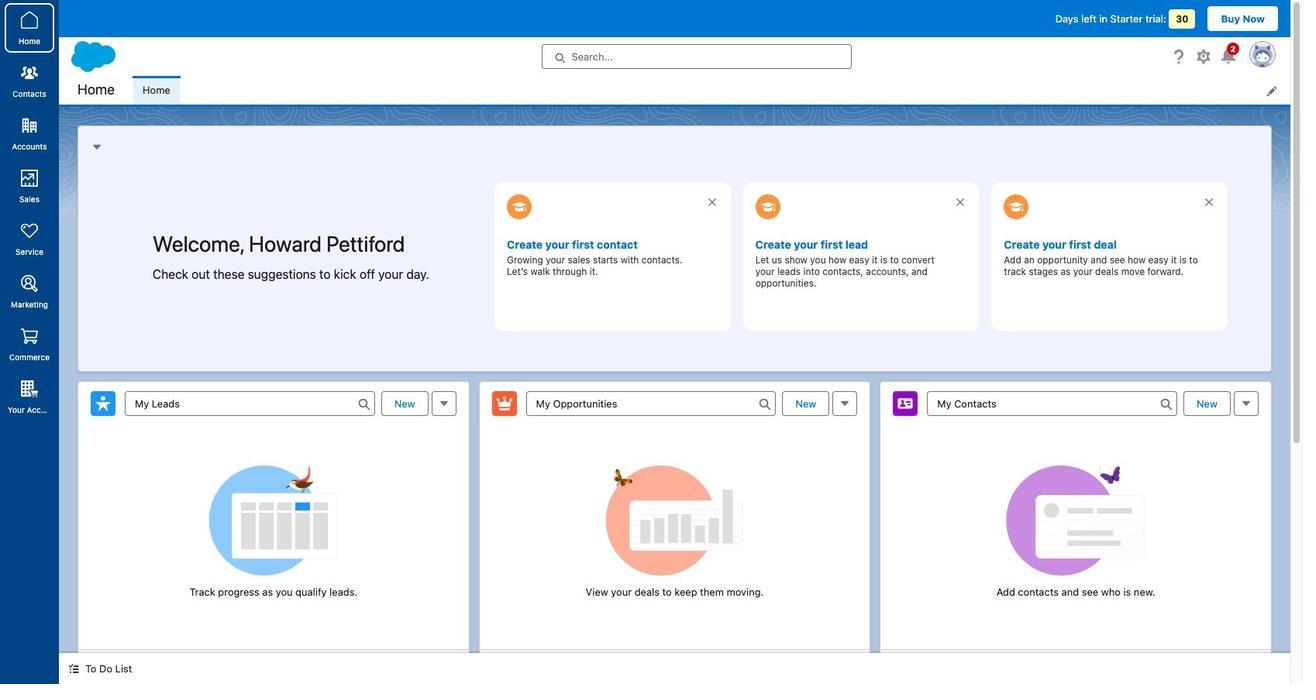 Task type: locate. For each thing, give the bounding box(es) containing it.
0 horizontal spatial select an option text field
[[125, 391, 375, 416]]

text default image
[[68, 664, 79, 675]]

1 horizontal spatial select an option text field
[[526, 391, 777, 416]]

Select an Option text field
[[125, 391, 375, 416], [526, 391, 777, 416]]

list
[[133, 76, 1291, 105]]



Task type: describe. For each thing, give the bounding box(es) containing it.
2 select an option text field from the left
[[526, 391, 777, 416]]

1 select an option text field from the left
[[125, 391, 375, 416]]



